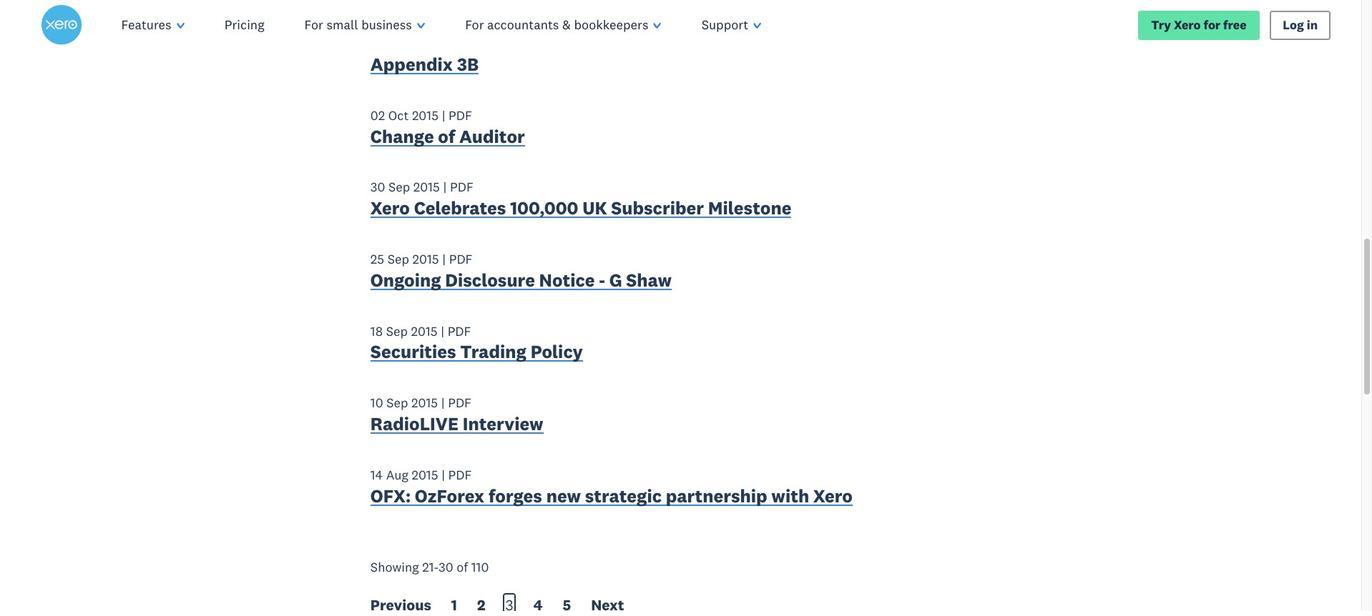 Task type: describe. For each thing, give the bounding box(es) containing it.
| for ozforex
[[442, 467, 445, 484]]

18
[[371, 323, 383, 340]]

2015 for ongoing
[[413, 251, 439, 268]]

2015 for securities
[[411, 323, 438, 340]]

2015 for change
[[412, 107, 439, 124]]

14
[[371, 467, 383, 484]]

accountants
[[487, 16, 559, 33]]

log in
[[1284, 17, 1319, 32]]

for small business
[[305, 16, 412, 33]]

milestone
[[708, 197, 792, 220]]

ozforex
[[415, 485, 485, 508]]

110
[[471, 559, 489, 576]]

shaw
[[627, 269, 672, 292]]

disclosure
[[445, 269, 535, 292]]

pdf for interview
[[448, 395, 472, 412]]

g
[[610, 269, 622, 292]]

appendix 3b link
[[371, 53, 479, 79]]

log
[[1284, 17, 1305, 32]]

21
[[423, 559, 434, 576]]

securities trading policy link
[[371, 341, 583, 367]]

features button
[[101, 0, 205, 50]]

with
[[772, 485, 810, 508]]

| for disclosure
[[443, 251, 446, 268]]

uk
[[583, 197, 607, 220]]

securities
[[371, 341, 456, 364]]

- inside 25 sep 2015 | pdf ongoing disclosure notice - g shaw
[[599, 269, 605, 292]]

30 inside 30 sep 2015 | pdf xero celebrates 100,000 uk subscriber milestone
[[371, 179, 385, 196]]

auditor
[[460, 125, 525, 148]]

xero inside 30 sep 2015 | pdf xero celebrates 100,000 uk subscriber milestone
[[371, 197, 410, 220]]

pdf for of
[[449, 107, 472, 124]]

change of auditor link
[[371, 125, 525, 151]]

| for celebrates
[[443, 179, 447, 196]]

of inside 02 oct 2015 | pdf change of auditor
[[438, 125, 455, 148]]

&
[[563, 16, 571, 33]]

| for of
[[442, 107, 446, 124]]

new
[[547, 485, 581, 508]]

25
[[371, 251, 385, 268]]

for
[[1204, 17, 1221, 32]]

notice
[[539, 269, 595, 292]]

sep for securities
[[386, 323, 408, 340]]

ofx: ozforex forges new strategic partnership with xero link
[[371, 485, 853, 511]]

small
[[327, 16, 358, 33]]

try xero for free
[[1152, 17, 1247, 32]]

for accountants & bookkeepers button
[[445, 0, 682, 50]]

support button
[[682, 0, 782, 50]]

3b
[[457, 53, 479, 76]]

radiolive
[[371, 413, 459, 436]]

10 sep 2015 | pdf radiolive interview
[[371, 395, 544, 436]]

xero inside 14 aug 2015 | pdf ofx: ozforex forges new strategic partnership with xero
[[814, 485, 853, 508]]

100,000
[[510, 197, 579, 220]]

appendix
[[371, 53, 453, 76]]

showing 21 - 30 of 110
[[371, 559, 489, 576]]

| for interview
[[441, 395, 445, 412]]

0 horizontal spatial -
[[434, 559, 439, 576]]

pdf for ozforex
[[449, 467, 472, 484]]

pdf for celebrates
[[450, 179, 474, 196]]

forges
[[489, 485, 543, 508]]

try
[[1152, 17, 1172, 32]]

support
[[702, 16, 749, 33]]



Task type: locate. For each thing, give the bounding box(es) containing it.
sep
[[389, 179, 410, 196], [388, 251, 409, 268], [386, 323, 408, 340], [387, 395, 408, 412]]

1 vertical spatial -
[[434, 559, 439, 576]]

sep inside 18 sep 2015 | pdf securities trading policy
[[386, 323, 408, 340]]

pdf up radiolive interview link on the bottom left of page
[[448, 395, 472, 412]]

pdf for trading
[[448, 323, 471, 340]]

18 sep 2015 | pdf securities trading policy
[[371, 323, 583, 364]]

|
[[442, 107, 446, 124], [443, 179, 447, 196], [443, 251, 446, 268], [441, 323, 445, 340], [441, 395, 445, 412], [442, 467, 445, 484]]

30 down change at top
[[371, 179, 385, 196]]

sep for ongoing
[[388, 251, 409, 268]]

sep inside 10 sep 2015 | pdf radiolive interview
[[387, 395, 408, 412]]

2 vertical spatial xero
[[814, 485, 853, 508]]

14 aug 2015 | pdf ofx: ozforex forges new strategic partnership with xero
[[371, 467, 853, 508]]

strategic
[[585, 485, 662, 508]]

policy
[[531, 341, 583, 364]]

ofx:
[[371, 485, 411, 508]]

sep for radiolive
[[387, 395, 408, 412]]

sep inside 30 sep 2015 | pdf xero celebrates 100,000 uk subscriber milestone
[[389, 179, 410, 196]]

-
[[599, 269, 605, 292], [434, 559, 439, 576]]

xero homepage image
[[41, 5, 81, 45]]

2015 inside 14 aug 2015 | pdf ofx: ozforex forges new strategic partnership with xero
[[412, 467, 439, 484]]

aug
[[386, 467, 409, 484]]

| inside 10 sep 2015 | pdf radiolive interview
[[441, 395, 445, 412]]

pdf up "celebrates"
[[450, 179, 474, 196]]

1 horizontal spatial -
[[599, 269, 605, 292]]

0 vertical spatial xero
[[1175, 17, 1201, 32]]

change
[[371, 125, 434, 148]]

sep down change at top
[[389, 179, 410, 196]]

pdf inside 02 oct 2015 | pdf change of auditor
[[449, 107, 472, 124]]

0 horizontal spatial 30
[[371, 179, 385, 196]]

| inside 02 oct 2015 | pdf change of auditor
[[442, 107, 446, 124]]

xero
[[1175, 17, 1201, 32], [371, 197, 410, 220], [814, 485, 853, 508]]

02 oct 2015 | pdf change of auditor
[[371, 107, 525, 148]]

partnership
[[666, 485, 768, 508]]

try xero for free link
[[1139, 10, 1260, 40]]

showing
[[371, 559, 419, 576]]

2015 up "celebrates"
[[414, 179, 440, 196]]

1 for from the left
[[305, 16, 323, 33]]

for for for small business
[[305, 16, 323, 33]]

in
[[1308, 17, 1319, 32]]

1 vertical spatial of
[[457, 559, 468, 576]]

pdf
[[449, 107, 472, 124], [450, 179, 474, 196], [449, 251, 473, 268], [448, 323, 471, 340], [448, 395, 472, 412], [449, 467, 472, 484]]

2015 for xero
[[414, 179, 440, 196]]

| up radiolive interview link on the bottom left of page
[[441, 395, 445, 412]]

for inside dropdown button
[[465, 16, 484, 33]]

| inside 14 aug 2015 | pdf ofx: ozforex forges new strategic partnership with xero
[[442, 467, 445, 484]]

sep right 10
[[387, 395, 408, 412]]

0 horizontal spatial xero
[[371, 197, 410, 220]]

2015 inside 25 sep 2015 | pdf ongoing disclosure notice - g shaw
[[413, 251, 439, 268]]

pdf up disclosure
[[449, 251, 473, 268]]

2015 inside 18 sep 2015 | pdf securities trading policy
[[411, 323, 438, 340]]

0 vertical spatial of
[[438, 125, 455, 148]]

pdf inside 25 sep 2015 | pdf ongoing disclosure notice - g shaw
[[449, 251, 473, 268]]

2015 for radiolive
[[412, 395, 438, 412]]

30 sep 2015 | pdf xero celebrates 100,000 uk subscriber milestone
[[371, 179, 792, 220]]

| for trading
[[441, 323, 445, 340]]

sep right 18
[[386, 323, 408, 340]]

of right change at top
[[438, 125, 455, 148]]

for for for accountants & bookkeepers
[[465, 16, 484, 33]]

2015
[[412, 107, 439, 124], [414, 179, 440, 196], [413, 251, 439, 268], [411, 323, 438, 340], [412, 395, 438, 412], [412, 467, 439, 484]]

2015 for ofx:
[[412, 467, 439, 484]]

ongoing disclosure notice - g shaw link
[[371, 269, 672, 295]]

2015 up ongoing
[[413, 251, 439, 268]]

free
[[1224, 17, 1247, 32]]

of
[[438, 125, 455, 148], [457, 559, 468, 576]]

2015 right the aug
[[412, 467, 439, 484]]

0 horizontal spatial of
[[438, 125, 455, 148]]

xero up 25
[[371, 197, 410, 220]]

2015 inside 02 oct 2015 | pdf change of auditor
[[412, 107, 439, 124]]

for left small
[[305, 16, 323, 33]]

1 horizontal spatial xero
[[814, 485, 853, 508]]

radiolive interview link
[[371, 413, 544, 439]]

pdf inside 30 sep 2015 | pdf xero celebrates 100,000 uk subscriber milestone
[[450, 179, 474, 196]]

2015 right oct
[[412, 107, 439, 124]]

| inside 30 sep 2015 | pdf xero celebrates 100,000 uk subscriber milestone
[[443, 179, 447, 196]]

2 for from the left
[[465, 16, 484, 33]]

pdf up securities trading policy "link"
[[448, 323, 471, 340]]

| up change of auditor link
[[442, 107, 446, 124]]

xero right the with
[[814, 485, 853, 508]]

sep for xero
[[389, 179, 410, 196]]

2015 up securities
[[411, 323, 438, 340]]

2015 inside 10 sep 2015 | pdf radiolive interview
[[412, 395, 438, 412]]

02
[[371, 107, 385, 124]]

xero inside try xero for free link
[[1175, 17, 1201, 32]]

for small business button
[[285, 0, 445, 50]]

0 vertical spatial -
[[599, 269, 605, 292]]

for
[[305, 16, 323, 33], [465, 16, 484, 33]]

| up disclosure
[[443, 251, 446, 268]]

subscriber
[[611, 197, 704, 220]]

1 vertical spatial xero
[[371, 197, 410, 220]]

trading
[[460, 341, 527, 364]]

25 sep 2015 | pdf ongoing disclosure notice - g shaw
[[371, 251, 672, 292]]

pdf inside 14 aug 2015 | pdf ofx: ozforex forges new strategic partnership with xero
[[449, 467, 472, 484]]

| up "celebrates"
[[443, 179, 447, 196]]

sep inside 25 sep 2015 | pdf ongoing disclosure notice - g shaw
[[388, 251, 409, 268]]

- right showing
[[434, 559, 439, 576]]

0 vertical spatial 30
[[371, 179, 385, 196]]

ongoing
[[371, 269, 441, 292]]

for up 3b
[[465, 16, 484, 33]]

2 horizontal spatial xero
[[1175, 17, 1201, 32]]

30
[[371, 179, 385, 196], [439, 559, 454, 576]]

pdf inside 18 sep 2015 | pdf securities trading policy
[[448, 323, 471, 340]]

1 vertical spatial 30
[[439, 559, 454, 576]]

interview
[[463, 413, 544, 436]]

2015 inside 30 sep 2015 | pdf xero celebrates 100,000 uk subscriber milestone
[[414, 179, 440, 196]]

| inside 18 sep 2015 | pdf securities trading policy
[[441, 323, 445, 340]]

pdf inside 10 sep 2015 | pdf radiolive interview
[[448, 395, 472, 412]]

log in link
[[1270, 10, 1332, 40]]

sep right 25
[[388, 251, 409, 268]]

- left g
[[599, 269, 605, 292]]

appendix 3b
[[371, 53, 479, 76]]

10
[[371, 395, 383, 412]]

1 horizontal spatial for
[[465, 16, 484, 33]]

30 right 21
[[439, 559, 454, 576]]

1 horizontal spatial of
[[457, 559, 468, 576]]

pdf up change of auditor link
[[449, 107, 472, 124]]

xero left for
[[1175, 17, 1201, 32]]

0 horizontal spatial for
[[305, 16, 323, 33]]

2015 up the radiolive
[[412, 395, 438, 412]]

xero celebrates 100,000 uk subscriber milestone link
[[371, 197, 792, 223]]

pdf up ozforex at the bottom of page
[[449, 467, 472, 484]]

1 horizontal spatial 30
[[439, 559, 454, 576]]

pdf for disclosure
[[449, 251, 473, 268]]

| inside 25 sep 2015 | pdf ongoing disclosure notice - g shaw
[[443, 251, 446, 268]]

pricing link
[[205, 0, 285, 50]]

oct
[[388, 107, 409, 124]]

| up ozforex at the bottom of page
[[442, 467, 445, 484]]

celebrates
[[414, 197, 506, 220]]

| up securities
[[441, 323, 445, 340]]

bookkeepers
[[574, 16, 649, 33]]

of left 110
[[457, 559, 468, 576]]

for accountants & bookkeepers
[[465, 16, 649, 33]]

for inside dropdown button
[[305, 16, 323, 33]]

features
[[121, 16, 172, 33]]

business
[[362, 16, 412, 33]]

pricing
[[225, 16, 265, 33]]



Task type: vqa. For each thing, say whether or not it's contained in the screenshot.
Sep within the 10 Sep 2015 | PDF RadioLIVE Interview
yes



